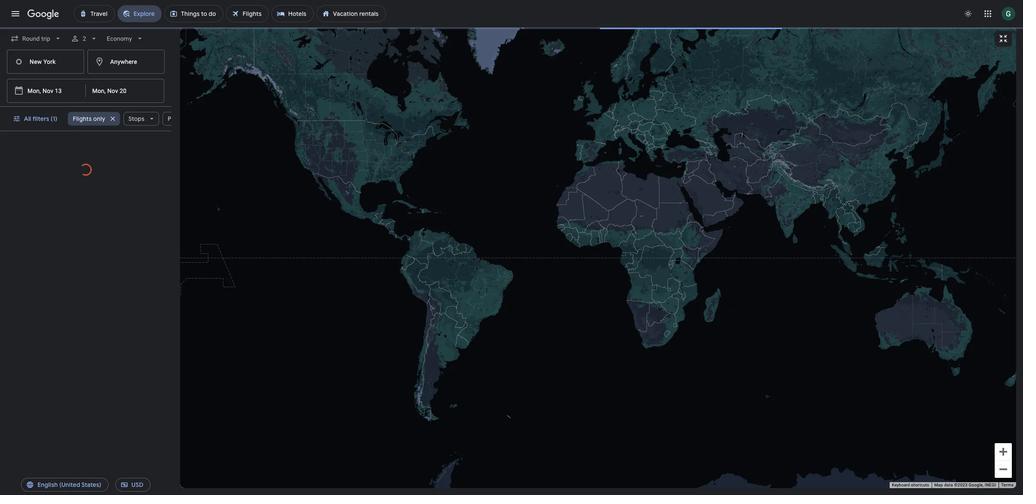 Task type: locate. For each thing, give the bounding box(es) containing it.
all filters (1)
[[24, 115, 57, 123]]

only
[[93, 115, 105, 123]]

None field
[[7, 31, 66, 46], [103, 31, 148, 46], [7, 31, 66, 46], [103, 31, 148, 46]]

london
[[65, 482, 89, 490]]

yafo
[[92, 157, 106, 166]]

5 button from the top
[[7, 420, 165, 471]]

1 button from the top
[[7, 204, 165, 255]]

map
[[934, 483, 943, 488]]

flights
[[73, 115, 92, 123]]

3 button from the top
[[7, 312, 165, 363]]

(united
[[59, 481, 80, 489]]

stops
[[128, 115, 144, 123]]

english (united states) button
[[21, 475, 108, 495]]

button
[[7, 204, 165, 255], [7, 258, 165, 309], [7, 312, 165, 363], [7, 366, 165, 417], [7, 420, 165, 471]]

inegi
[[985, 483, 996, 488]]

usd
[[131, 481, 143, 489]]

Departure text field
[[27, 79, 67, 102]]

loading results progress bar
[[0, 27, 1023, 29]]

data
[[944, 483, 953, 488]]

stops button
[[123, 108, 159, 129]]

english (united states)
[[38, 481, 101, 489]]

price button
[[162, 108, 197, 129]]

None text field
[[7, 50, 84, 74]]

2 button
[[67, 28, 102, 49]]

filters
[[33, 115, 49, 123]]

tel aviv-yafo button
[[7, 150, 165, 201], [7, 150, 165, 201]]

london button
[[7, 474, 165, 495], [7, 474, 165, 495]]

usd button
[[115, 475, 150, 495]]

shortcuts
[[911, 483, 929, 488]]

all filters (1) button
[[8, 108, 64, 129]]

4 button from the top
[[7, 366, 165, 417]]

2 button from the top
[[7, 258, 165, 309]]

terms link
[[1001, 483, 1014, 488]]



Task type: describe. For each thing, give the bounding box(es) containing it.
states)
[[81, 481, 101, 489]]

map region
[[159, 0, 1023, 495]]

terms
[[1001, 483, 1014, 488]]

english
[[38, 481, 58, 489]]

google,
[[969, 483, 984, 488]]

2
[[83, 35, 86, 42]]

aviv-
[[75, 157, 92, 166]]

flights only
[[73, 115, 105, 123]]

view smaller map image
[[998, 33, 1008, 44]]

keyboard shortcuts button
[[892, 482, 929, 488]]

flights only button
[[68, 108, 120, 129]]

(1)
[[51, 115, 57, 123]]

all
[[24, 115, 31, 123]]

keyboard shortcuts
[[892, 483, 929, 488]]

tel aviv-yafo
[[65, 157, 106, 166]]

main menu image
[[10, 9, 21, 19]]

©2023
[[954, 483, 968, 488]]

map data ©2023 google, inegi
[[934, 483, 996, 488]]

keyboard
[[892, 483, 910, 488]]

price
[[168, 115, 182, 123]]

Return text field
[[92, 79, 135, 102]]

tel
[[65, 157, 74, 166]]

Where to? text field
[[87, 50, 165, 74]]

change appearance image
[[958, 3, 978, 24]]



Task type: vqa. For each thing, say whether or not it's contained in the screenshot.
(United
yes



